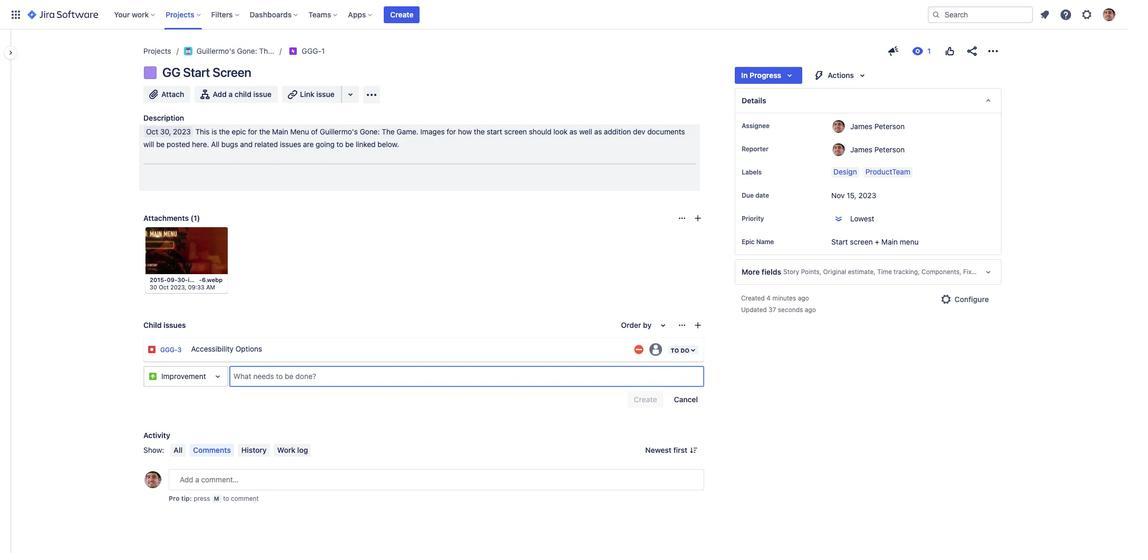 Task type: locate. For each thing, give the bounding box(es) containing it.
primary element
[[6, 0, 928, 29]]

guillermo's gone: the game image
[[184, 47, 192, 55]]

banner
[[0, 0, 1128, 30]]

show:
[[143, 446, 164, 455]]

0 vertical spatial issues
[[280, 140, 301, 149]]

2 issue from the left
[[316, 90, 335, 99]]

accessibility options
[[191, 345, 262, 354]]

create button
[[384, 6, 420, 23]]

0 vertical spatial guillermo's
[[197, 46, 235, 55]]

the right how
[[474, 127, 485, 136]]

menu
[[290, 127, 309, 136]]

2 peterson from the top
[[875, 145, 905, 154]]

for left how
[[447, 127, 456, 136]]

james down details element
[[851, 122, 873, 131]]

projects button
[[163, 6, 205, 23]]

1 vertical spatial gone:
[[360, 127, 380, 136]]

for
[[248, 127, 257, 136], [447, 127, 456, 136]]

2 horizontal spatial the
[[474, 127, 485, 136]]

improvement
[[161, 372, 206, 381]]

all inside this is the epic for the main menu of guillermo's gone: the game. images for how the start screen should look as well as addition dev documents will be posted here. all bugs and related issues are going to be linked below.
[[211, 140, 219, 149]]

story
[[784, 268, 800, 276]]

james peterson up productteam at the top right of the page
[[851, 145, 905, 154]]

1 horizontal spatial to
[[337, 140, 343, 149]]

ago right seconds
[[805, 306, 816, 314]]

ggg- right issue type: bug icon
[[160, 346, 178, 354]]

1 james peterson from the top
[[851, 122, 905, 131]]

newest
[[646, 446, 672, 455]]

1 horizontal spatial 2023
[[859, 191, 877, 200]]

1 horizontal spatial issues
[[280, 140, 301, 149]]

as
[[570, 127, 577, 136], [594, 127, 602, 136]]

0 horizontal spatial for
[[248, 127, 257, 136]]

all
[[211, 140, 219, 149], [174, 446, 183, 455]]

Add a comment… field
[[169, 469, 705, 490]]

bugs
[[221, 140, 238, 149]]

0 horizontal spatial start
[[183, 65, 210, 80]]

as right well
[[594, 127, 602, 136]]

updated
[[741, 306, 767, 314]]

1 as from the left
[[570, 127, 577, 136]]

nov
[[832, 191, 845, 200]]

reporter
[[742, 145, 769, 153]]

link
[[300, 90, 315, 99]]

issue inside button
[[253, 90, 272, 99]]

0 horizontal spatial ggg-
[[160, 346, 178, 354]]

issues
[[280, 140, 301, 149], [164, 321, 186, 330]]

menu bar
[[168, 444, 313, 457]]

0 horizontal spatial issue
[[253, 90, 272, 99]]

0 vertical spatial james peterson
[[851, 122, 905, 131]]

1 vertical spatial to
[[223, 495, 229, 502]]

attachments
[[143, 214, 189, 222]]

look
[[554, 127, 568, 136]]

your
[[114, 10, 130, 19]]

(1)
[[191, 214, 200, 222]]

2023 up posted
[[173, 127, 191, 136]]

issue right child
[[253, 90, 272, 99]]

are
[[303, 140, 314, 149]]

order by button
[[615, 317, 676, 334]]

2 james from the top
[[851, 145, 873, 154]]

assignee pin to top. only you can see pinned fields. image
[[772, 122, 780, 130]]

1 horizontal spatial screen
[[850, 237, 873, 246]]

ggg-1 link
[[302, 45, 325, 57]]

screen
[[213, 65, 251, 80]]

will
[[143, 140, 154, 149]]

appswitcher icon image
[[9, 8, 22, 21]]

game.
[[397, 127, 419, 136]]

0 horizontal spatial as
[[570, 127, 577, 136]]

1 the from the left
[[219, 127, 230, 136]]

issue right link
[[316, 90, 335, 99]]

james up design
[[851, 145, 873, 154]]

search image
[[932, 10, 941, 19]]

gone: inside this is the epic for the main menu of guillermo's gone: the game. images for how the start screen should look as well as addition dev documents will be posted here. all bugs and related issues are going to be linked below.
[[360, 127, 380, 136]]

0 vertical spatial screen
[[504, 127, 527, 136]]

4
[[767, 294, 771, 302]]

attachments menu image
[[678, 214, 687, 222]]

1 horizontal spatial for
[[447, 127, 456, 136]]

0 horizontal spatial be
[[156, 140, 165, 149]]

guillermo's up gg start screen
[[197, 46, 235, 55]]

start
[[183, 65, 210, 80], [832, 237, 848, 246]]

15,
[[847, 191, 857, 200]]

screen right start
[[504, 127, 527, 136]]

1 horizontal spatial the
[[259, 127, 270, 136]]

1 vertical spatial screen
[[850, 237, 873, 246]]

priority
[[742, 215, 764, 223]]

projects for projects link
[[143, 46, 171, 55]]

comments
[[193, 446, 231, 455]]

in
[[741, 71, 748, 80]]

m
[[214, 495, 219, 502]]

pro tip: press m to comment
[[169, 495, 259, 502]]

1 vertical spatial james
[[851, 145, 873, 154]]

screen inside this is the epic for the main menu of guillermo's gone: the game. images for how the start screen should look as well as addition dev documents will be posted here. all bugs and related issues are going to be linked below.
[[504, 127, 527, 136]]

main up related
[[272, 127, 288, 136]]

delete image
[[210, 232, 223, 245]]

1 vertical spatial projects
[[143, 46, 171, 55]]

accessibility options link
[[187, 339, 630, 360]]

0 horizontal spatial all
[[174, 446, 183, 455]]

guillermo's up "going"
[[320, 127, 358, 136]]

give feedback image
[[887, 45, 900, 57]]

1 vertical spatial james peterson
[[851, 145, 905, 154]]

issue type: bug image
[[148, 345, 156, 354]]

to right "going"
[[337, 140, 343, 149]]

attach
[[161, 90, 184, 99]]

epic image
[[289, 47, 298, 55]]

guillermo's
[[197, 46, 235, 55], [320, 127, 358, 136]]

0 vertical spatial james
[[851, 122, 873, 131]]

0 horizontal spatial screen
[[504, 127, 527, 136]]

log
[[297, 446, 308, 455]]

start screen + main menu
[[832, 237, 919, 246]]

1 horizontal spatial issue
[[316, 90, 335, 99]]

peterson up productteam at the top right of the page
[[875, 145, 905, 154]]

fix
[[964, 268, 972, 276]]

all inside button
[[174, 446, 183, 455]]

vote options: no one has voted for this issue yet. image
[[944, 45, 957, 57]]

this
[[195, 127, 210, 136]]

3 the from the left
[[474, 127, 485, 136]]

Child issues field
[[230, 367, 703, 386]]

1 horizontal spatial be
[[345, 140, 354, 149]]

1 horizontal spatial all
[[211, 140, 219, 149]]

settings image
[[1081, 8, 1094, 21]]

0 horizontal spatial the
[[219, 127, 230, 136]]

epic name
[[742, 238, 774, 246]]

0 vertical spatial projects
[[166, 10, 194, 19]]

screen left +
[[850, 237, 873, 246]]

to
[[337, 140, 343, 149], [223, 495, 229, 502]]

1 horizontal spatial main
[[882, 237, 898, 246]]

0 vertical spatial start
[[183, 65, 210, 80]]

dashboards button
[[247, 6, 302, 23]]

projects inside dropdown button
[[166, 10, 194, 19]]

to inside this is the epic for the main menu of guillermo's gone: the game. images for how the start screen should look as well as addition dev documents will be posted here. all bugs and related issues are going to be linked below.
[[337, 140, 343, 149]]

newest first image
[[690, 446, 698, 455]]

projects up the "edit color, purple selected" image
[[143, 46, 171, 55]]

share image
[[966, 45, 979, 57]]

issues right child
[[164, 321, 186, 330]]

1 issue from the left
[[253, 90, 272, 99]]

issue
[[253, 90, 272, 99], [316, 90, 335, 99]]

1 vertical spatial ggg-
[[160, 346, 178, 354]]

1 vertical spatial 2023
[[859, 191, 877, 200]]

1 vertical spatial guillermo's
[[320, 127, 358, 136]]

be left linked
[[345, 140, 354, 149]]

1 horizontal spatial as
[[594, 127, 602, 136]]

and
[[240, 140, 253, 149]]

add a child issue
[[213, 90, 272, 99]]

start down guillermo's gone: the game image
[[183, 65, 210, 80]]

minutes
[[773, 294, 796, 302]]

a
[[229, 90, 233, 99]]

peterson down details element
[[875, 122, 905, 131]]

1 vertical spatial peterson
[[875, 145, 905, 154]]

gone: left th...
[[237, 46, 257, 55]]

order by
[[621, 321, 652, 330]]

start up original
[[832, 237, 848, 246]]

1 vertical spatial issues
[[164, 321, 186, 330]]

should
[[529, 127, 552, 136]]

the right the is
[[219, 127, 230, 136]]

3
[[178, 346, 182, 354]]

to right m
[[223, 495, 229, 502]]

description
[[143, 113, 184, 122]]

apps button
[[345, 6, 377, 23]]

gone: up linked
[[360, 127, 380, 136]]

1 vertical spatial main
[[882, 237, 898, 246]]

2023 right 15,
[[859, 191, 877, 200]]

design
[[834, 167, 857, 176]]

ggg- left copy link to issue icon
[[302, 46, 322, 55]]

be right 'will'
[[156, 140, 165, 149]]

gone:
[[237, 46, 257, 55], [360, 127, 380, 136]]

all down the is
[[211, 140, 219, 149]]

0 vertical spatial 2023
[[173, 127, 191, 136]]

the up related
[[259, 127, 270, 136]]

created
[[741, 294, 765, 302]]

pro
[[169, 495, 180, 502]]

of
[[311, 127, 318, 136]]

+
[[875, 237, 880, 246]]

apps
[[348, 10, 366, 19]]

main right +
[[882, 237, 898, 246]]

as left well
[[570, 127, 577, 136]]

your work button
[[111, 6, 159, 23]]

0 vertical spatial all
[[211, 140, 219, 149]]

improvement image
[[149, 372, 157, 381]]

0 vertical spatial peterson
[[875, 122, 905, 131]]

0 vertical spatial ggg-
[[302, 46, 322, 55]]

menu bar containing all
[[168, 444, 313, 457]]

issue actions image
[[678, 321, 687, 330]]

sidebar navigation image
[[0, 42, 23, 63]]

1 horizontal spatial gone:
[[360, 127, 380, 136]]

ago up seconds
[[798, 294, 809, 302]]

nov 15, 2023
[[832, 191, 877, 200]]

order
[[621, 321, 641, 330]]

issues down menu at top left
[[280, 140, 301, 149]]

all right show:
[[174, 446, 183, 455]]

james peterson down details element
[[851, 122, 905, 131]]

ggg-3 link
[[160, 346, 182, 354]]

0 horizontal spatial main
[[272, 127, 288, 136]]

jira software image
[[27, 8, 98, 21], [27, 8, 98, 21]]

cancel button
[[668, 391, 705, 408]]

2 for from the left
[[447, 127, 456, 136]]

peterson
[[875, 122, 905, 131], [875, 145, 905, 154]]

all button
[[171, 444, 186, 457]]

versions
[[974, 268, 999, 276]]

for right the epic
[[248, 127, 257, 136]]

ago
[[798, 294, 809, 302], [805, 306, 816, 314]]

1 horizontal spatial ggg-
[[302, 46, 322, 55]]

0 vertical spatial main
[[272, 127, 288, 136]]

1 horizontal spatial start
[[832, 237, 848, 246]]

your profile and settings image
[[1103, 8, 1116, 21]]

main inside this is the epic for the main menu of guillermo's gone: the game. images for how the start screen should look as well as addition dev documents will be posted here. all bugs and related issues are going to be linked below.
[[272, 127, 288, 136]]

epic
[[742, 238, 755, 246]]

work log button
[[274, 444, 311, 457]]

create child image
[[694, 321, 702, 330]]

1 vertical spatial all
[[174, 446, 183, 455]]

0 vertical spatial to
[[337, 140, 343, 149]]

0 horizontal spatial 2023
[[173, 127, 191, 136]]

1 horizontal spatial guillermo's
[[320, 127, 358, 136]]

0 horizontal spatial gone:
[[237, 46, 257, 55]]

copy link to issue image
[[323, 46, 331, 55]]

going
[[316, 140, 335, 149]]

more fields story points, original estimate, time tracking, components, fix versions
[[742, 267, 999, 276]]

projects up guillermo's gone: the game image
[[166, 10, 194, 19]]



Task type: describe. For each thing, give the bounding box(es) containing it.
link issue button
[[282, 86, 342, 103]]

edit color, purple selected image
[[144, 66, 157, 79]]

more fields element
[[735, 259, 1002, 285]]

newest first
[[646, 446, 688, 455]]

due date pin to top. only you can see pinned fields. image
[[771, 191, 780, 200]]

menu
[[900, 237, 919, 246]]

cancel
[[674, 395, 698, 404]]

1 be from the left
[[156, 140, 165, 149]]

components,
[[922, 268, 962, 276]]

productteam
[[866, 167, 911, 176]]

linked
[[356, 140, 376, 149]]

epic
[[232, 127, 246, 136]]

start
[[487, 127, 502, 136]]

posted
[[167, 140, 190, 149]]

0 horizontal spatial issues
[[164, 321, 186, 330]]

1 vertical spatial ago
[[805, 306, 816, 314]]

dashboards
[[250, 10, 292, 19]]

gg
[[162, 65, 180, 80]]

documents
[[648, 127, 685, 136]]

0 horizontal spatial guillermo's
[[197, 46, 235, 55]]

labels pin to top. only you can see pinned fields. image
[[764, 168, 772, 177]]

unassigned image
[[650, 343, 662, 356]]

link web pages and more image
[[344, 88, 357, 101]]

1 james from the top
[[851, 122, 873, 131]]

your work
[[114, 10, 149, 19]]

guillermo's inside this is the epic for the main menu of guillermo's gone: the game. images for how the start screen should look as well as addition dev documents will be posted here. all bugs and related issues are going to be linked below.
[[320, 127, 358, 136]]

issues inside this is the epic for the main menu of guillermo's gone: the game. images for how the start screen should look as well as addition dev documents will be posted here. all bugs and related issues are going to be linked below.
[[280, 140, 301, 149]]

due
[[742, 191, 754, 199]]

in progress
[[741, 71, 782, 80]]

more
[[742, 267, 760, 276]]

details
[[742, 96, 767, 105]]

options
[[236, 345, 262, 354]]

seconds
[[778, 306, 803, 314]]

due date
[[742, 191, 769, 199]]

profile image of james peterson image
[[144, 471, 161, 488]]

Search field
[[928, 6, 1034, 23]]

priority pin to top. only you can see pinned fields. image
[[766, 215, 775, 223]]

guillermo's gone: th...
[[197, 46, 274, 55]]

actions image
[[987, 45, 1000, 57]]

banner containing your work
[[0, 0, 1128, 30]]

tip:
[[181, 495, 192, 502]]

productteam link
[[864, 167, 913, 178]]

2023 for oct 30, 2023
[[173, 127, 191, 136]]

comments button
[[190, 444, 234, 457]]

lowest
[[851, 214, 875, 223]]

1 vertical spatial start
[[832, 237, 848, 246]]

filters
[[211, 10, 233, 19]]

0 vertical spatial gone:
[[237, 46, 257, 55]]

labels
[[742, 168, 762, 176]]

history button
[[238, 444, 270, 457]]

projects link
[[143, 45, 171, 57]]

open image
[[211, 370, 224, 383]]

add
[[213, 90, 227, 99]]

configure link
[[934, 291, 996, 308]]

related
[[255, 140, 278, 149]]

work
[[132, 10, 149, 19]]

first
[[674, 446, 688, 455]]

work
[[277, 446, 295, 455]]

comment
[[231, 495, 259, 502]]

th...
[[259, 46, 274, 55]]

points,
[[801, 268, 822, 276]]

1 peterson from the top
[[875, 122, 905, 131]]

name
[[757, 238, 774, 246]]

add app image
[[365, 88, 378, 101]]

0 vertical spatial ago
[[798, 294, 809, 302]]

design link
[[832, 167, 859, 178]]

attachments (1)
[[143, 214, 200, 222]]

2023 for nov 15, 2023
[[859, 191, 877, 200]]

created 4 minutes ago updated 37 seconds ago
[[741, 294, 816, 314]]

configure
[[955, 295, 989, 304]]

2 james peterson from the top
[[851, 145, 905, 154]]

2 as from the left
[[594, 127, 602, 136]]

ggg- for 3
[[160, 346, 178, 354]]

actions button
[[807, 67, 875, 84]]

progress
[[750, 71, 782, 80]]

date
[[756, 191, 769, 199]]

guillermo's gone: th... link
[[184, 45, 274, 57]]

activity
[[143, 431, 170, 440]]

0 horizontal spatial to
[[223, 495, 229, 502]]

priority: medium-high image
[[634, 344, 645, 355]]

1
[[322, 46, 325, 55]]

download image
[[192, 232, 205, 245]]

gg start screen
[[162, 65, 251, 80]]

issue inside "button"
[[316, 90, 335, 99]]

attach button
[[143, 86, 191, 103]]

original
[[823, 268, 847, 276]]

1 for from the left
[[248, 127, 257, 136]]

images
[[420, 127, 445, 136]]

teams
[[309, 10, 331, 19]]

2 the from the left
[[259, 127, 270, 136]]

assignee
[[742, 122, 770, 130]]

notifications image
[[1039, 8, 1051, 21]]

dev
[[633, 127, 646, 136]]

create
[[390, 10, 414, 19]]

add a child issue button
[[195, 86, 278, 103]]

ggg- for 1
[[302, 46, 322, 55]]

accessibility
[[191, 345, 234, 354]]

child issues
[[143, 321, 186, 330]]

help image
[[1060, 8, 1073, 21]]

add attachment image
[[694, 214, 702, 222]]

well
[[579, 127, 592, 136]]

how
[[458, 127, 472, 136]]

37
[[769, 306, 776, 314]]

time
[[878, 268, 892, 276]]

projects for projects dropdown button
[[166, 10, 194, 19]]

details element
[[735, 88, 1002, 113]]

by
[[643, 321, 652, 330]]

2 be from the left
[[345, 140, 354, 149]]

fields
[[762, 267, 782, 276]]

addition
[[604, 127, 631, 136]]

ggg-1
[[302, 46, 325, 55]]

work log
[[277, 446, 308, 455]]



Task type: vqa. For each thing, say whether or not it's contained in the screenshot.
All to the top
yes



